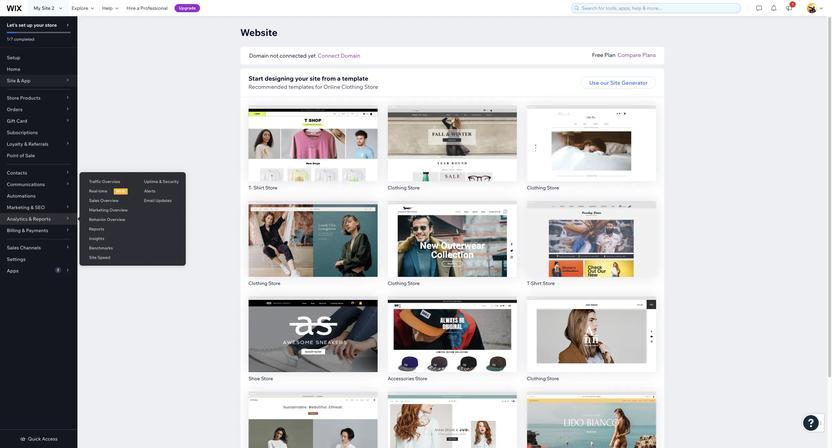 Task type: locate. For each thing, give the bounding box(es) containing it.
1 button
[[781, 0, 796, 16]]

0 horizontal spatial 2
[[52, 5, 54, 11]]

site right 'our'
[[610, 79, 620, 86]]

1 vertical spatial a
[[337, 75, 341, 83]]

compare
[[618, 52, 641, 58]]

& for marketing
[[31, 205, 34, 211]]

sales inside "link"
[[89, 198, 99, 203]]

0 horizontal spatial your
[[34, 22, 44, 28]]

sales for sales channels
[[7, 245, 19, 251]]

marketing overview link
[[79, 205, 135, 216]]

store inside dropdown button
[[7, 95, 19, 101]]

marketing for marketing overview
[[89, 208, 109, 213]]

billing & payments button
[[0, 225, 77, 237]]

0 horizontal spatial domain
[[249, 52, 269, 59]]

sales overview link
[[79, 195, 135, 207]]

contacts button
[[0, 167, 77, 179]]

2 down the settings link
[[57, 268, 59, 273]]

0 vertical spatial your
[[34, 22, 44, 28]]

& for uptime
[[159, 179, 162, 184]]

overview up "time"
[[102, 179, 120, 184]]

plans
[[642, 52, 656, 58]]

reports link
[[79, 224, 135, 235]]

1 horizontal spatial shirt
[[531, 281, 542, 287]]

& inside popup button
[[29, 216, 32, 222]]

designing
[[265, 75, 294, 83]]

communications button
[[0, 179, 77, 191]]

domain right the connect
[[341, 52, 360, 59]]

0 vertical spatial t-
[[248, 185, 252, 191]]

& up billing & payments
[[29, 216, 32, 222]]

reports up insights at the left bottom of the page
[[89, 227, 104, 232]]

marketing
[[7, 205, 30, 211], [89, 208, 109, 213]]

marketing inside popup button
[[7, 205, 30, 211]]

connected
[[280, 52, 307, 59]]

& left seo
[[31, 205, 34, 211]]

shoe
[[248, 376, 260, 382]]

sales up settings
[[7, 245, 19, 251]]

0 horizontal spatial marketing
[[7, 205, 30, 211]]

point of sale
[[7, 153, 35, 159]]

overview down sales overview "link"
[[109, 208, 128, 213]]

loyalty & referrals
[[7, 141, 48, 147]]

1 horizontal spatial sales
[[89, 198, 99, 203]]

& right the uptime
[[159, 179, 162, 184]]

0 vertical spatial shirt
[[254, 185, 264, 191]]

1 horizontal spatial 2
[[57, 268, 59, 273]]

apps
[[7, 268, 19, 274]]

traffic overview link
[[79, 176, 135, 188]]

a right from
[[337, 75, 341, 83]]

overview inside sales overview "link"
[[100, 198, 119, 203]]

reports
[[33, 216, 51, 222], [89, 227, 104, 232]]

a
[[137, 5, 139, 11], [337, 75, 341, 83]]

1 horizontal spatial domain
[[341, 52, 360, 59]]

analytics & reports button
[[0, 214, 77, 225]]

sales channels button
[[0, 242, 77, 254]]

your up templates
[[295, 75, 308, 83]]

site
[[310, 75, 320, 83]]

& inside popup button
[[31, 205, 34, 211]]

0 horizontal spatial sales
[[7, 245, 19, 251]]

1 horizontal spatial t-
[[527, 281, 531, 287]]

2 domain from the left
[[341, 52, 360, 59]]

view button
[[298, 146, 327, 159], [438, 146, 467, 159], [577, 146, 606, 159], [298, 242, 327, 254], [438, 242, 467, 254], [577, 242, 606, 254], [298, 338, 327, 350], [438, 338, 467, 350], [577, 338, 606, 350], [298, 433, 327, 446], [438, 433, 467, 446], [577, 433, 606, 446]]

analytics
[[7, 216, 28, 222]]

benchmarks link
[[79, 243, 135, 254]]

& inside 'popup button'
[[22, 228, 25, 234]]

gift card button
[[0, 115, 77, 127]]

explore
[[72, 5, 88, 11]]

site right the my
[[42, 5, 51, 11]]

1 horizontal spatial your
[[295, 75, 308, 83]]

edit button
[[299, 132, 327, 144], [438, 132, 466, 144], [577, 132, 606, 144], [299, 228, 327, 240], [438, 228, 466, 240], [577, 228, 606, 240], [299, 323, 327, 336], [438, 323, 466, 336], [577, 323, 606, 336], [299, 419, 327, 431], [438, 419, 466, 431], [577, 419, 606, 431]]

plan
[[605, 52, 616, 58]]

site
[[42, 5, 51, 11], [7, 78, 16, 84], [610, 79, 620, 86], [89, 255, 97, 260]]

marketing up "behavior"
[[89, 208, 109, 213]]

0 horizontal spatial reports
[[33, 216, 51, 222]]

domain
[[249, 52, 269, 59], [341, 52, 360, 59]]

0 vertical spatial reports
[[33, 216, 51, 222]]

1 vertical spatial sales
[[7, 245, 19, 251]]

settings
[[7, 257, 26, 263]]

subscriptions link
[[0, 127, 77, 139]]

sales down real-
[[89, 198, 99, 203]]

overview inside traffic overview link
[[102, 179, 120, 184]]

store products button
[[0, 92, 77, 104]]

orders button
[[0, 104, 77, 115]]

1 vertical spatial shirt
[[531, 281, 542, 287]]

overview inside behavior overview link
[[107, 217, 125, 222]]

1 vertical spatial t-
[[527, 281, 531, 287]]

shirt for t- shirt store
[[254, 185, 264, 191]]

1 domain from the left
[[249, 52, 269, 59]]

marketing up analytics
[[7, 205, 30, 211]]

Search for tools, apps, help & more... field
[[580, 3, 739, 13]]

shoe store
[[248, 376, 273, 382]]

billing
[[7, 228, 21, 234]]

completed
[[14, 37, 34, 42]]

& for site
[[17, 78, 20, 84]]

store
[[364, 84, 378, 90], [7, 95, 19, 101], [265, 185, 277, 191], [408, 185, 420, 191], [547, 185, 559, 191], [268, 281, 280, 287], [408, 281, 420, 287], [543, 281, 555, 287], [261, 376, 273, 382], [415, 376, 427, 382], [547, 376, 559, 382]]

2 right the my
[[52, 5, 54, 11]]

2
[[52, 5, 54, 11], [57, 268, 59, 273]]

& right billing
[[22, 228, 25, 234]]

your right "up"
[[34, 22, 44, 28]]

store inside 'start designing your site from a template recommended templates for online clothing store'
[[364, 84, 378, 90]]

& inside dropdown button
[[24, 141, 27, 147]]

overview for behavior overview
[[107, 217, 125, 222]]

upgrade
[[179, 5, 196, 11]]

traffic overview
[[89, 179, 120, 184]]

overview up marketing overview
[[100, 198, 119, 203]]

1 horizontal spatial marketing
[[89, 208, 109, 213]]

payments
[[26, 228, 48, 234]]

domain left not
[[249, 52, 269, 59]]

marketing & seo button
[[0, 202, 77, 214]]

1 vertical spatial reports
[[89, 227, 104, 232]]

analytics & reports
[[7, 216, 51, 222]]

& inside popup button
[[17, 78, 20, 84]]

& left app
[[17, 78, 20, 84]]

0 horizontal spatial t-
[[248, 185, 252, 191]]

site speed
[[89, 255, 110, 260]]

& for billing
[[22, 228, 25, 234]]

& for analytics
[[29, 216, 32, 222]]

0 vertical spatial 2
[[52, 5, 54, 11]]

my
[[34, 5, 41, 11]]

& right loyalty
[[24, 141, 27, 147]]

overview down marketing overview
[[107, 217, 125, 222]]

overview inside marketing overview link
[[109, 208, 128, 213]]

1 horizontal spatial reports
[[89, 227, 104, 232]]

automations
[[7, 193, 36, 199]]

1 vertical spatial your
[[295, 75, 308, 83]]

0 vertical spatial sales
[[89, 198, 99, 203]]

2 inside sidebar element
[[57, 268, 59, 273]]

accessories store
[[388, 376, 427, 382]]

site left speed
[[89, 255, 97, 260]]

overview for sales overview
[[100, 198, 119, 203]]

overview
[[102, 179, 120, 184], [100, 198, 119, 203], [109, 208, 128, 213], [107, 217, 125, 222]]

1 vertical spatial 2
[[57, 268, 59, 273]]

shirt
[[254, 185, 264, 191], [531, 281, 542, 287]]

0 horizontal spatial shirt
[[254, 185, 264, 191]]

quick access button
[[20, 437, 58, 443]]

your inside 'start designing your site from a template recommended templates for online clothing store'
[[295, 75, 308, 83]]

site inside popup button
[[7, 78, 16, 84]]

free plan compare plans
[[592, 52, 656, 58]]

hire
[[127, 5, 136, 11]]

automations link
[[0, 191, 77, 202]]

subscriptions
[[7, 130, 38, 136]]

sidebar element
[[0, 16, 77, 449]]

store
[[45, 22, 57, 28]]

reports inside reports link
[[89, 227, 104, 232]]

a right hire
[[137, 5, 139, 11]]

overview for marketing overview
[[109, 208, 128, 213]]

access
[[42, 437, 58, 443]]

generator
[[622, 79, 648, 86]]

point of sale link
[[0, 150, 77, 162]]

0 horizontal spatial a
[[137, 5, 139, 11]]

reports down seo
[[33, 216, 51, 222]]

1 horizontal spatial a
[[337, 75, 341, 83]]

sales inside dropdown button
[[7, 245, 19, 251]]

sale
[[25, 153, 35, 159]]

site down the home
[[7, 78, 16, 84]]

my site 2
[[34, 5, 54, 11]]

overview for traffic overview
[[102, 179, 120, 184]]

alerts link
[[135, 186, 186, 197]]

connect domain button
[[318, 52, 360, 60]]

not
[[270, 52, 278, 59]]



Task type: describe. For each thing, give the bounding box(es) containing it.
behavior overview link
[[79, 214, 135, 226]]

let's set up your store
[[7, 22, 57, 28]]

1/7 completed
[[7, 37, 34, 42]]

uptime
[[144, 179, 158, 184]]

store products
[[7, 95, 40, 101]]

referrals
[[28, 141, 48, 147]]

updates
[[155, 198, 172, 203]]

use our site generator button
[[581, 77, 656, 89]]

orders
[[7, 107, 22, 113]]

templates
[[289, 84, 314, 90]]

compare plans button
[[618, 51, 656, 59]]

website
[[240, 26, 277, 38]]

accessories
[[388, 376, 414, 382]]

new
[[116, 190, 125, 194]]

card
[[16, 118, 27, 124]]

email updates
[[144, 198, 172, 203]]

up
[[27, 22, 33, 28]]

alerts
[[144, 189, 156, 194]]

settings link
[[0, 254, 77, 266]]

home link
[[0, 64, 77, 75]]

marketing & seo
[[7, 205, 45, 211]]

1/7
[[7, 37, 13, 42]]

loyalty & referrals button
[[0, 139, 77, 150]]

for
[[315, 84, 322, 90]]

uptime & security link
[[135, 176, 186, 188]]

template
[[342, 75, 368, 83]]

channels
[[20, 245, 41, 251]]

set
[[19, 22, 26, 28]]

quick
[[28, 437, 41, 443]]

shirt for t-shirt store
[[531, 281, 542, 287]]

traffic
[[89, 179, 101, 184]]

& for loyalty
[[24, 141, 27, 147]]

t- for t-shirt store
[[527, 281, 531, 287]]

connect
[[318, 52, 339, 59]]

sales for sales overview
[[89, 198, 99, 203]]

0 vertical spatial a
[[137, 5, 139, 11]]

hire a professional link
[[122, 0, 172, 16]]

insights
[[89, 236, 104, 241]]

uptime & security
[[144, 179, 179, 184]]

hire a professional
[[127, 5, 168, 11]]

recommended
[[248, 84, 287, 90]]

from
[[322, 75, 336, 83]]

your inside sidebar element
[[34, 22, 44, 28]]

of
[[20, 153, 24, 159]]

loyalty
[[7, 141, 23, 147]]

setup
[[7, 55, 20, 61]]

app
[[21, 78, 30, 84]]

start
[[248, 75, 263, 83]]

seo
[[35, 205, 45, 211]]

online
[[324, 84, 340, 90]]

gift card
[[7, 118, 27, 124]]

upgrade button
[[175, 4, 200, 12]]

start designing your site from a template recommended templates for online clothing store
[[248, 75, 378, 90]]

point
[[7, 153, 18, 159]]

site & app button
[[0, 75, 77, 87]]

setup link
[[0, 52, 77, 64]]

communications
[[7, 182, 45, 188]]

use
[[589, 79, 599, 86]]

site inside button
[[610, 79, 620, 86]]

marketing for marketing & seo
[[7, 205, 30, 211]]

yet
[[308, 52, 316, 59]]

security
[[163, 179, 179, 184]]

billing & payments
[[7, 228, 48, 234]]

t- for t- shirt store
[[248, 185, 252, 191]]

site & app
[[7, 78, 30, 84]]

contacts
[[7, 170, 27, 176]]

clothing inside 'start designing your site from a template recommended templates for online clothing store'
[[341, 84, 363, 90]]

time
[[99, 189, 107, 194]]

sales overview
[[89, 198, 119, 203]]

reports inside analytics & reports popup button
[[33, 216, 51, 222]]

a inside 'start designing your site from a template recommended templates for online clothing store'
[[337, 75, 341, 83]]

our
[[600, 79, 609, 86]]

professional
[[140, 5, 168, 11]]

benchmarks
[[89, 246, 113, 251]]

email
[[144, 198, 155, 203]]

speed
[[98, 255, 110, 260]]

quick access
[[28, 437, 58, 443]]

t- shirt store
[[248, 185, 277, 191]]



Task type: vqa. For each thing, say whether or not it's contained in the screenshot.
e.g., mystunningwebsite.com field
no



